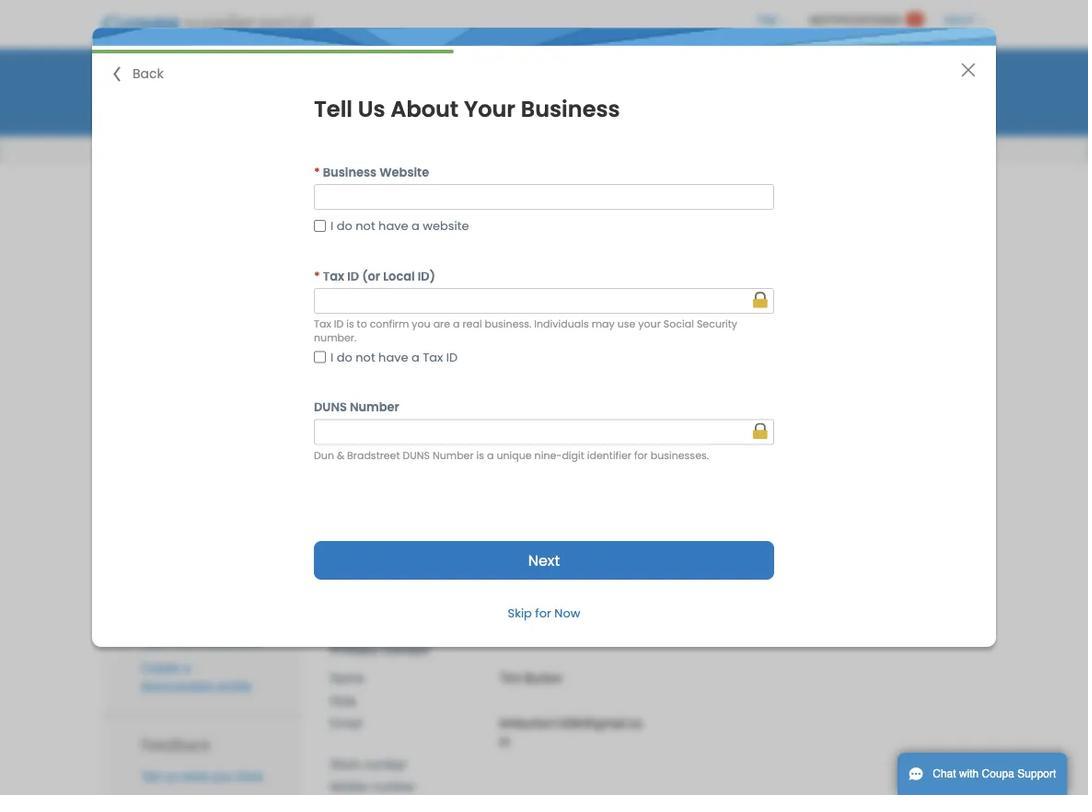 Task type: vqa. For each thing, say whether or not it's contained in the screenshot.
Sourcing link
no



Task type: describe. For each thing, give the bounding box(es) containing it.
chat
[[933, 768, 956, 781]]

email
[[330, 717, 362, 731]]

tell us what you think button
[[141, 768, 263, 786]]

background image
[[330, 366, 986, 538]]

0 horizontal spatial number
[[350, 399, 400, 416]]

tim burton enterprises
[[423, 265, 686, 294]]

next
[[528, 550, 560, 571]]

feedback
[[141, 734, 210, 756]]

2 horizontal spatial your
[[874, 193, 899, 208]]

profile inside create a discoverable profile
[[217, 679, 252, 694]]

0 horizontal spatial your
[[445, 193, 470, 208]]

items
[[826, 193, 857, 208]]

skip for now button
[[493, 599, 595, 629]]

discovered
[[548, 193, 611, 208]]

with
[[960, 768, 979, 781]]

1 vertical spatial duns
[[403, 449, 430, 463]]

support
[[1018, 768, 1057, 781]]

tim burton enterprises image
[[330, 243, 404, 319]]

timburton1006@gmail.co
[[500, 717, 643, 731]]

i do not have a tax id
[[331, 349, 458, 366]]

parent
[[737, 560, 777, 574]]

* for * business website
[[314, 164, 320, 181]]

back
[[133, 65, 164, 83]]

is inside tax id is to confirm you are a real business. individuals may use your social security number.
[[346, 317, 354, 332]]

think
[[236, 770, 263, 784]]

chat with coupa support
[[933, 768, 1057, 781]]

m
[[500, 735, 510, 750]]

next button
[[314, 542, 775, 580]]

complete your profile to get discovered by coupa buyers that are looking for items in your category.
[[387, 193, 955, 208]]

your
[[464, 94, 516, 125]]

nine-
[[535, 449, 562, 463]]

last updated
[[714, 299, 789, 313]]

by
[[614, 193, 628, 208]]

as
[[431, 560, 447, 574]]

coupa inside button
[[982, 768, 1015, 781]]

us
[[164, 770, 177, 784]]

looking
[[763, 193, 804, 208]]

number.
[[314, 331, 357, 346]]

additional information image
[[752, 292, 769, 308]]

you inside tax id is to confirm you are a real business. individuals may use your social security number.
[[412, 317, 431, 332]]

get
[[527, 193, 545, 208]]

individuals
[[534, 317, 589, 332]]

category.
[[902, 193, 955, 208]]

0 vertical spatial number
[[364, 758, 407, 772]]

* business website
[[314, 164, 429, 181]]

progress bar inside tell us about your business 'dialog'
[[92, 50, 454, 53]]

are inside alert
[[741, 193, 759, 208]]

bradstreet
[[347, 449, 400, 463]]

tax id is to confirm you are a real business. individuals may use your social security number.
[[314, 317, 738, 346]]

unique
[[497, 449, 532, 463]]

what
[[181, 770, 208, 784]]

your inside tax id is to confirm you are a real business. individuals may use your social security number.
[[639, 317, 661, 332]]

website
[[423, 218, 469, 234]]

add more customers link
[[141, 634, 260, 649]]

skip for now
[[508, 606, 581, 622]]

work
[[330, 758, 360, 772]]

i do not have a website
[[331, 218, 469, 234]]

home
[[116, 62, 155, 81]]

none text field inside tell us about your business 'dialog'
[[314, 288, 775, 314]]

home link
[[104, 58, 167, 86]]

for inside button
[[535, 606, 551, 622]]

do for i do not have a tax id
[[337, 349, 353, 366]]

have for website
[[379, 218, 408, 234]]

social
[[664, 317, 694, 332]]

tax inside tax id is to confirm you are a real business. individuals may use your social security number.
[[314, 317, 331, 332]]

i for i do not have a tax id
[[331, 349, 334, 366]]

that
[[715, 193, 737, 208]]

tell for tell us about your business
[[314, 94, 353, 125]]

doing business as
[[330, 560, 447, 574]]

last
[[714, 299, 738, 313]]

to for profile
[[513, 193, 523, 208]]

to for is
[[357, 317, 367, 332]]

may
[[592, 317, 615, 332]]

coupa supplier portal image
[[88, 3, 326, 49]]

tell us about your business
[[314, 94, 620, 125]]

(or
[[362, 268, 380, 284]]

not for i do not have a website
[[356, 218, 375, 234]]

0 vertical spatial tax
[[323, 268, 344, 284]]

additional information image
[[752, 423, 769, 440]]

skip
[[508, 606, 532, 622]]

2 vertical spatial id
[[446, 349, 458, 366]]

coupa inside alert
[[632, 193, 670, 208]]

complete your profile to get discovered by coupa buyers that are looking for items in your category. alert
[[330, 177, 986, 224]]

I do not have a Tax ID checkbox
[[314, 346, 326, 370]]

tim burton
[[500, 671, 562, 686]]

1 horizontal spatial is
[[477, 449, 484, 463]]

primary
[[330, 642, 378, 657]]

dun & bradstreet duns number is a unique nine-digit identifier for businesses.
[[314, 449, 709, 463]]

business for doing business as
[[370, 560, 428, 574]]

are inside tax id is to confirm you are a real business. individuals may use your social security number.
[[433, 317, 450, 332]]

burton for tim burton enterprises
[[472, 265, 548, 294]]

real
[[463, 317, 482, 332]]

about
[[391, 94, 459, 125]]



Task type: locate. For each thing, give the bounding box(es) containing it.
enterprises
[[555, 265, 686, 294]]

id left '(or'
[[347, 268, 359, 284]]

number left unique
[[433, 449, 474, 463]]

id left confirm
[[334, 317, 344, 332]]

to
[[513, 193, 523, 208], [357, 317, 367, 332]]

1 vertical spatial i
[[331, 349, 334, 366]]

duns up dun
[[314, 399, 347, 416]]

dun
[[314, 449, 334, 463]]

add
[[141, 634, 164, 649]]

timburton1006@gmail.co m
[[500, 717, 643, 750]]

0 vertical spatial duns
[[314, 399, 347, 416]]

a up discoverable
[[183, 661, 190, 676]]

1 i from the top
[[331, 218, 334, 234]]

have down confirm
[[379, 349, 408, 366]]

a left unique
[[487, 449, 494, 463]]

profile down customers
[[217, 679, 252, 694]]

contact
[[382, 642, 430, 657]]

tax up i do not have a tax id option
[[314, 317, 331, 332]]

to inside tax id is to confirm you are a real business. individuals may use your social security number.
[[357, 317, 367, 332]]

burton up business.
[[472, 265, 548, 294]]

1 vertical spatial not
[[356, 349, 375, 366]]

0 vertical spatial id
[[347, 268, 359, 284]]

0 vertical spatial *
[[314, 164, 320, 181]]

id down tax id is to confirm you are a real business. individuals may use your social security number.
[[446, 349, 458, 366]]

0 horizontal spatial duns
[[314, 399, 347, 416]]

not right i do not have a website option
[[356, 218, 375, 234]]

1 have from the top
[[379, 218, 408, 234]]

number
[[350, 399, 400, 416], [433, 449, 474, 463]]

businesses.
[[651, 449, 709, 463]]

coupa
[[632, 193, 670, 208], [982, 768, 1015, 781]]

1 vertical spatial id
[[334, 317, 344, 332]]

1 horizontal spatial coupa
[[982, 768, 1015, 781]]

a down id)
[[412, 349, 420, 366]]

2 vertical spatial for
[[535, 606, 551, 622]]

2 vertical spatial tax
[[423, 349, 443, 366]]

profile left get
[[474, 193, 509, 208]]

number right work
[[364, 758, 407, 772]]

to inside alert
[[513, 193, 523, 208]]

1 horizontal spatial are
[[741, 193, 759, 208]]

1 horizontal spatial id
[[347, 268, 359, 284]]

* for * tax id (or local id)
[[314, 268, 320, 284]]

0 vertical spatial for
[[807, 193, 822, 208]]

digit
[[562, 449, 585, 463]]

number
[[364, 758, 407, 772], [372, 780, 415, 795]]

1 vertical spatial tim
[[500, 671, 521, 686]]

to left confirm
[[357, 317, 367, 332]]

1 horizontal spatial profile
[[474, 193, 509, 208]]

&
[[337, 449, 345, 463]]

0 horizontal spatial are
[[433, 317, 450, 332]]

2 horizontal spatial id
[[446, 349, 458, 366]]

1 vertical spatial number
[[372, 780, 415, 795]]

burton for tim burton
[[524, 671, 562, 686]]

buyers
[[673, 193, 712, 208]]

a inside create a discoverable profile
[[183, 661, 190, 676]]

a left real
[[453, 317, 460, 332]]

0 horizontal spatial to
[[357, 317, 367, 332]]

your right in
[[874, 193, 899, 208]]

business for * business website
[[323, 164, 377, 181]]

role
[[330, 694, 357, 709]]

2 have from the top
[[379, 349, 408, 366]]

i right i do not have a website option
[[331, 218, 334, 234]]

duns right bradstreet
[[403, 449, 430, 463]]

mobile
[[330, 780, 368, 795]]

do for i do not have a website
[[337, 218, 353, 234]]

0 vertical spatial you
[[412, 317, 431, 332]]

for right the skip
[[535, 606, 551, 622]]

create a discoverable profile link
[[141, 661, 252, 694]]

a inside tax id is to confirm you are a real business. individuals may use your social security number.
[[453, 317, 460, 332]]

do right i do not have a website option
[[337, 218, 353, 234]]

customers
[[200, 634, 260, 649]]

have for tax
[[379, 349, 408, 366]]

2 not from the top
[[356, 349, 375, 366]]

back button
[[114, 64, 164, 84]]

have down complete
[[379, 218, 408, 234]]

your right use
[[639, 317, 661, 332]]

burton inside banner
[[472, 265, 548, 294]]

*
[[314, 164, 320, 181], [314, 268, 320, 284]]

2 * from the top
[[314, 268, 320, 284]]

create a discoverable profile
[[141, 661, 252, 694]]

are left real
[[433, 317, 450, 332]]

0 vertical spatial number
[[350, 399, 400, 416]]

* tax id (or local id)
[[314, 268, 436, 284]]

0 horizontal spatial for
[[535, 606, 551, 622]]

0 vertical spatial business
[[521, 94, 620, 125]]

i
[[331, 218, 334, 234], [331, 349, 334, 366]]

for
[[807, 193, 822, 208], [634, 449, 648, 463], [535, 606, 551, 622]]

are
[[741, 193, 759, 208], [433, 317, 450, 332]]

duns number
[[314, 399, 400, 416]]

1 vertical spatial burton
[[524, 671, 562, 686]]

0 horizontal spatial tell
[[141, 770, 160, 784]]

1 vertical spatial tell
[[141, 770, 160, 784]]

I do not have a website checkbox
[[314, 214, 326, 238]]

1 vertical spatial business
[[323, 164, 377, 181]]

progress bar
[[92, 50, 454, 53]]

chat with coupa support button
[[898, 753, 1068, 796]]

not down number. on the left top of page
[[356, 349, 375, 366]]

is ultimate parent
[[668, 560, 777, 574]]

to left get
[[513, 193, 523, 208]]

burton
[[472, 265, 548, 294], [524, 671, 562, 686]]

id inside tax id is to confirm you are a real business. individuals may use your social security number.
[[334, 317, 344, 332]]

complete
[[387, 193, 442, 208]]

0 vertical spatial are
[[741, 193, 759, 208]]

0 vertical spatial tim
[[423, 265, 465, 294]]

work number mobile number
[[330, 758, 415, 795]]

0 vertical spatial do
[[337, 218, 353, 234]]

tell inside button
[[141, 770, 160, 784]]

discoverable
[[141, 679, 213, 694]]

2 i from the top
[[331, 349, 334, 366]]

profile
[[474, 193, 509, 208], [217, 679, 252, 694]]

tim burton enterprises banner
[[324, 243, 1006, 621]]

you right confirm
[[412, 317, 431, 332]]

1 horizontal spatial tell
[[314, 94, 353, 125]]

you right what
[[212, 770, 233, 784]]

tell for tell us what you think
[[141, 770, 160, 784]]

i right i do not have a tax id option
[[331, 349, 334, 366]]

ultimate
[[682, 560, 733, 574]]

* up i do not have a website option
[[314, 164, 320, 181]]

tim inside banner
[[423, 265, 465, 294]]

1 vertical spatial coupa
[[982, 768, 1015, 781]]

0 vertical spatial is
[[346, 317, 354, 332]]

a
[[412, 218, 420, 234], [453, 317, 460, 332], [412, 349, 420, 366], [487, 449, 494, 463], [183, 661, 190, 676]]

number up bradstreet
[[350, 399, 400, 416]]

1 horizontal spatial you
[[412, 317, 431, 332]]

create
[[141, 661, 180, 676]]

1 not from the top
[[356, 218, 375, 234]]

not for i do not have a tax id
[[356, 349, 375, 366]]

your up website
[[445, 193, 470, 208]]

local
[[383, 268, 415, 284]]

0 horizontal spatial you
[[212, 770, 233, 784]]

1 vertical spatial you
[[212, 770, 233, 784]]

tim up m
[[500, 671, 521, 686]]

1 vertical spatial tax
[[314, 317, 331, 332]]

0 horizontal spatial tim
[[423, 265, 465, 294]]

0 horizontal spatial id
[[334, 317, 344, 332]]

website
[[380, 164, 429, 181]]

1 vertical spatial have
[[379, 349, 408, 366]]

1 horizontal spatial duns
[[403, 449, 430, 463]]

1 vertical spatial to
[[357, 317, 367, 332]]

0 horizontal spatial is
[[346, 317, 354, 332]]

business.
[[485, 317, 532, 332]]

0 horizontal spatial profile
[[217, 679, 252, 694]]

security
[[697, 317, 738, 332]]

tax down id)
[[423, 349, 443, 366]]

0 vertical spatial to
[[513, 193, 523, 208]]

* left tim burton enterprises image
[[314, 268, 320, 284]]

for left items
[[807, 193, 822, 208]]

DUNS Number text field
[[314, 420, 775, 445]]

business right your
[[521, 94, 620, 125]]

profile inside alert
[[474, 193, 509, 208]]

1 vertical spatial are
[[433, 317, 450, 332]]

0 vertical spatial not
[[356, 218, 375, 234]]

burton up timburton1006@gmail.co
[[524, 671, 562, 686]]

tell us what you think
[[141, 770, 263, 784]]

for inside alert
[[807, 193, 822, 208]]

1 vertical spatial number
[[433, 449, 474, 463]]

doing
[[330, 560, 367, 574]]

1 horizontal spatial for
[[634, 449, 648, 463]]

2 vertical spatial business
[[370, 560, 428, 574]]

not
[[356, 218, 375, 234], [356, 349, 375, 366]]

coupa right 'by'
[[632, 193, 670, 208]]

2 horizontal spatial for
[[807, 193, 822, 208]]

number right the mobile
[[372, 780, 415, 795]]

name
[[330, 671, 365, 686]]

tax left '(or'
[[323, 268, 344, 284]]

i for i do not have a website
[[331, 218, 334, 234]]

tim right local
[[423, 265, 465, 294]]

0 vertical spatial profile
[[474, 193, 509, 208]]

0 vertical spatial coupa
[[632, 193, 670, 208]]

0 vertical spatial burton
[[472, 265, 548, 294]]

1 horizontal spatial tim
[[500, 671, 521, 686]]

0 vertical spatial have
[[379, 218, 408, 234]]

coupa right with
[[982, 768, 1015, 781]]

is
[[668, 560, 679, 574]]

us
[[358, 94, 385, 125]]

none text field inside tell us about your business 'dialog'
[[314, 184, 775, 210]]

use
[[618, 317, 636, 332]]

tell
[[314, 94, 353, 125], [141, 770, 160, 784]]

business
[[521, 94, 620, 125], [323, 164, 377, 181], [370, 560, 428, 574]]

1 vertical spatial for
[[634, 449, 648, 463]]

None text field
[[314, 288, 775, 314]]

in
[[860, 193, 870, 208]]

1 * from the top
[[314, 164, 320, 181]]

a down complete
[[412, 218, 420, 234]]

have
[[379, 218, 408, 234], [379, 349, 408, 366]]

tell inside 'dialog'
[[314, 94, 353, 125]]

business inside the tim burton enterprises banner
[[370, 560, 428, 574]]

1 vertical spatial profile
[[217, 679, 252, 694]]

tim for tim burton
[[500, 671, 521, 686]]

0 vertical spatial i
[[331, 218, 334, 234]]

id
[[347, 268, 359, 284], [334, 317, 344, 332], [446, 349, 458, 366]]

is left unique
[[477, 449, 484, 463]]

1 vertical spatial is
[[477, 449, 484, 463]]

now
[[555, 606, 581, 622]]

1 horizontal spatial number
[[433, 449, 474, 463]]

updated
[[742, 299, 789, 313]]

identifier
[[587, 449, 632, 463]]

for right identifier
[[634, 449, 648, 463]]

confirm
[[370, 317, 409, 332]]

1 vertical spatial do
[[337, 349, 353, 366]]

more
[[167, 634, 197, 649]]

None text field
[[314, 184, 775, 210]]

tell us about your business dialog
[[92, 28, 996, 647]]

primary contact
[[330, 642, 430, 657]]

1 horizontal spatial to
[[513, 193, 523, 208]]

1 do from the top
[[337, 218, 353, 234]]

is left confirm
[[346, 317, 354, 332]]

id)
[[418, 268, 436, 284]]

tim
[[423, 265, 465, 294], [500, 671, 521, 686]]

do down number. on the left top of page
[[337, 349, 353, 366]]

business left as
[[370, 560, 428, 574]]

1 horizontal spatial your
[[639, 317, 661, 332]]

you inside button
[[212, 770, 233, 784]]

are right that
[[741, 193, 759, 208]]

close image
[[961, 63, 976, 77]]

2 do from the top
[[337, 349, 353, 366]]

tim for tim burton enterprises
[[423, 265, 465, 294]]

0 horizontal spatial coupa
[[632, 193, 670, 208]]

0 vertical spatial tell
[[314, 94, 353, 125]]

add more customers
[[141, 634, 260, 649]]

business left website
[[323, 164, 377, 181]]

1 vertical spatial *
[[314, 268, 320, 284]]



